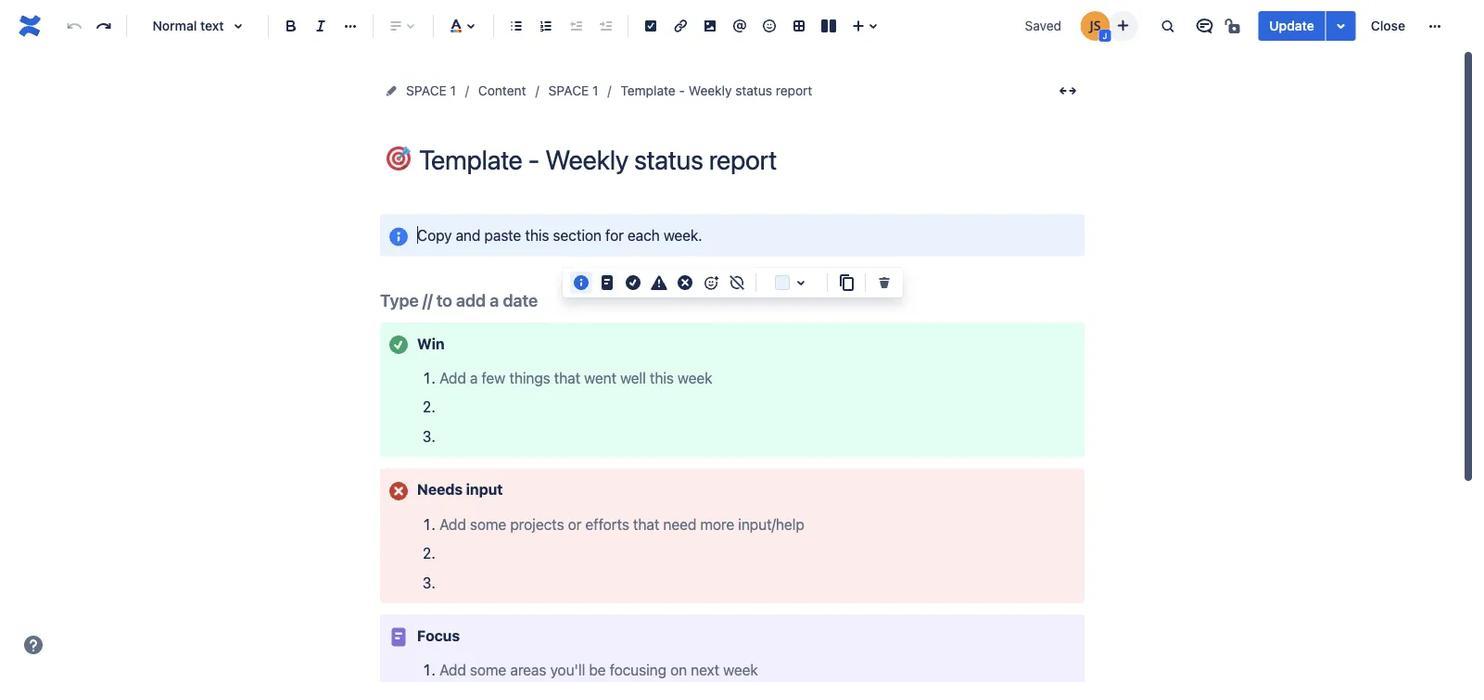 Task type: describe. For each thing, give the bounding box(es) containing it.
find and replace image
[[1156, 15, 1179, 37]]

:dart: image
[[387, 146, 411, 171]]

remove emoji image
[[726, 272, 748, 294]]

add image, video, or file image
[[699, 15, 721, 37]]

2 space 1 link from the left
[[548, 80, 598, 102]]

space for 1st space 1 link from the right
[[548, 83, 589, 98]]

normal text button
[[134, 6, 261, 46]]

indent tab image
[[594, 15, 617, 37]]

text
[[200, 18, 224, 33]]

each
[[628, 226, 660, 244]]

adjust update settings image
[[1330, 15, 1352, 37]]

move this page image
[[384, 83, 399, 98]]

saved
[[1025, 18, 1062, 33]]

and
[[456, 226, 481, 244]]

template - weekly status report link
[[621, 80, 812, 102]]

focus
[[417, 627, 460, 645]]

help image
[[22, 634, 44, 656]]

undo ⌘z image
[[63, 15, 85, 37]]

panel error image
[[388, 480, 410, 502]]

section
[[553, 226, 602, 244]]

outdent ⇧tab image
[[565, 15, 587, 37]]

redo ⌘⇧z image
[[93, 15, 115, 37]]

error image
[[674, 272, 696, 294]]

bold ⌘b image
[[280, 15, 302, 37]]

space 1 for second space 1 link from the right
[[406, 83, 456, 98]]

more image
[[1424, 15, 1446, 37]]

copy and paste this section for each week.
[[417, 226, 702, 244]]

input
[[466, 481, 503, 498]]

panel note image
[[388, 626, 410, 649]]

more formatting image
[[339, 15, 362, 37]]

normal
[[152, 18, 197, 33]]

close button
[[1360, 11, 1417, 41]]

editor add emoji image
[[700, 272, 722, 294]]

warning image
[[648, 272, 670, 294]]

panel success image
[[388, 334, 410, 356]]

win
[[417, 335, 445, 352]]

space for second space 1 link from the right
[[406, 83, 447, 98]]

space 1 for 1st space 1 link from the right
[[548, 83, 598, 98]]

report
[[776, 83, 812, 98]]

content
[[478, 83, 526, 98]]

panel info image
[[388, 226, 410, 248]]

content link
[[478, 80, 526, 102]]

make page full-width image
[[1057, 80, 1079, 102]]

comment icon image
[[1193, 15, 1216, 37]]

needs input
[[417, 481, 503, 498]]

update
[[1269, 18, 1314, 33]]



Task type: vqa. For each thing, say whether or not it's contained in the screenshot.
text
yes



Task type: locate. For each thing, give the bounding box(es) containing it.
this
[[525, 226, 549, 244]]

background color image
[[790, 272, 812, 294]]

1 1 from the left
[[450, 83, 456, 98]]

remove image
[[873, 272, 896, 294]]

week.
[[664, 226, 702, 244]]

1 left template
[[592, 83, 598, 98]]

space right move this page icon
[[406, 83, 447, 98]]

invite to edit image
[[1112, 14, 1134, 37]]

note image
[[596, 272, 618, 294]]

space down 'outdent ⇧tab' image
[[548, 83, 589, 98]]

0 horizontal spatial 1
[[450, 83, 456, 98]]

space 1 link right move this page icon
[[406, 80, 456, 102]]

template
[[621, 83, 676, 98]]

confluence image
[[15, 11, 44, 41]]

italic ⌘i image
[[310, 15, 332, 37]]

template - weekly status report
[[621, 83, 812, 98]]

table image
[[788, 15, 810, 37]]

space
[[406, 83, 447, 98], [548, 83, 589, 98]]

no restrictions image
[[1223, 15, 1245, 37]]

1 for 1st space 1 link from the right
[[592, 83, 598, 98]]

update button
[[1258, 11, 1325, 41]]

Main content area, start typing to enter text. text field
[[380, 214, 1085, 682]]

2 1 from the left
[[592, 83, 598, 98]]

for
[[605, 226, 624, 244]]

action item image
[[640, 15, 662, 37]]

2 space from the left
[[548, 83, 589, 98]]

1 left content
[[450, 83, 456, 98]]

1 horizontal spatial 1
[[592, 83, 598, 98]]

1 space 1 from the left
[[406, 83, 456, 98]]

space 1 right move this page icon
[[406, 83, 456, 98]]

success image
[[622, 272, 644, 294]]

copy image
[[835, 272, 858, 294]]

john smith image
[[1080, 11, 1110, 41]]

needs
[[417, 481, 463, 498]]

1 for second space 1 link from the right
[[450, 83, 456, 98]]

space 1 link down 'outdent ⇧tab' image
[[548, 80, 598, 102]]

emoji image
[[758, 15, 781, 37]]

mention image
[[729, 15, 751, 37]]

bullet list ⌘⇧8 image
[[505, 15, 528, 37]]

Give this page a title text field
[[419, 145, 1085, 175]]

1 horizontal spatial space 1
[[548, 83, 598, 98]]

1 space from the left
[[406, 83, 447, 98]]

1 horizontal spatial space
[[548, 83, 589, 98]]

link image
[[669, 15, 692, 37]]

1 horizontal spatial space 1 link
[[548, 80, 598, 102]]

2 space 1 from the left
[[548, 83, 598, 98]]

1 space 1 link from the left
[[406, 80, 456, 102]]

-
[[679, 83, 685, 98]]

paste
[[484, 226, 521, 244]]

0 horizontal spatial space
[[406, 83, 447, 98]]

normal text
[[152, 18, 224, 33]]

copy
[[417, 226, 452, 244]]

space 1
[[406, 83, 456, 98], [548, 83, 598, 98]]

0 horizontal spatial space 1 link
[[406, 80, 456, 102]]

space 1 down 'outdent ⇧tab' image
[[548, 83, 598, 98]]

1
[[450, 83, 456, 98], [592, 83, 598, 98]]

numbered list ⌘⇧7 image
[[535, 15, 557, 37]]

layouts image
[[818, 15, 840, 37]]

space 1 link
[[406, 80, 456, 102], [548, 80, 598, 102]]

close
[[1371, 18, 1405, 33]]

0 horizontal spatial space 1
[[406, 83, 456, 98]]

info image
[[570, 272, 592, 294]]

confluence image
[[15, 11, 44, 41]]

status
[[735, 83, 772, 98]]

:dart: image
[[387, 146, 411, 171]]

weekly
[[689, 83, 732, 98]]



